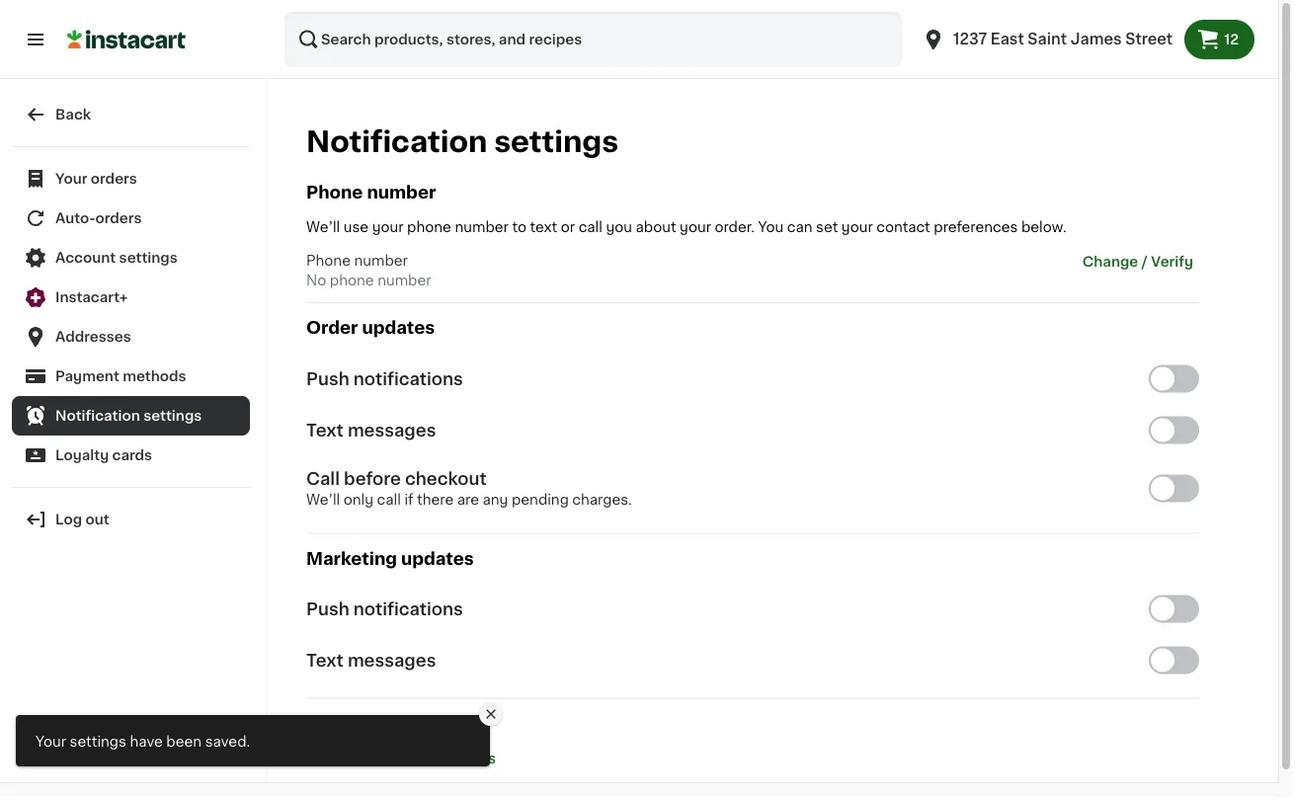 Task type: describe. For each thing, give the bounding box(es) containing it.
are
[[457, 492, 479, 506]]

0 vertical spatial notification
[[306, 128, 487, 156]]

verify
[[1151, 255, 1193, 269]]

manage email preferences
[[306, 752, 496, 765]]

settings up or on the left top of page
[[494, 128, 619, 156]]

phone for phone number no phone number
[[306, 254, 351, 268]]

instacart+
[[55, 290, 128, 304]]

change
[[1083, 255, 1138, 269]]

messages for marketing
[[348, 652, 436, 669]]

there
[[417, 492, 454, 506]]

phone for no
[[330, 274, 374, 288]]

order
[[306, 320, 358, 337]]

number left to
[[455, 220, 509, 234]]

below.
[[1021, 220, 1067, 234]]

messages for order
[[348, 422, 436, 438]]

0 vertical spatial call
[[579, 220, 602, 234]]

instacart+ link
[[12, 278, 250, 317]]

contact
[[876, 220, 930, 234]]

about
[[636, 220, 676, 234]]

you
[[606, 220, 632, 234]]

change / verify
[[1083, 255, 1193, 269]]

order updates
[[306, 320, 435, 337]]

saved.
[[205, 734, 250, 748]]

any
[[483, 492, 508, 506]]

call
[[306, 470, 340, 487]]

text messages for marketing
[[306, 652, 436, 669]]

1237 east saint james street
[[953, 32, 1173, 46]]

phone for phone number
[[306, 184, 363, 201]]

orders for auto-orders
[[95, 211, 142, 225]]

1237
[[953, 32, 987, 46]]

1 your from the left
[[372, 220, 404, 234]]

updates for marketing updates
[[401, 550, 474, 567]]

12 button
[[1185, 20, 1255, 59]]

notifications for marketing
[[353, 601, 463, 617]]

street
[[1125, 32, 1173, 46]]

call before checkout we'll only call if there are any pending charges.
[[306, 470, 632, 506]]

been
[[166, 734, 202, 748]]

text for order updates
[[306, 422, 344, 438]]

push for marketing updates
[[306, 601, 349, 617]]

1 1237 east saint james street button from the left
[[910, 12, 1185, 67]]

before
[[344, 470, 401, 487]]

1 horizontal spatial notification settings
[[306, 128, 619, 156]]

orders for your orders
[[91, 172, 137, 186]]

to
[[512, 220, 526, 234]]

number down "use" on the top
[[354, 254, 408, 268]]

marketing updates
[[306, 550, 474, 567]]

text messages for order
[[306, 422, 436, 438]]

payment methods link
[[12, 357, 250, 396]]

call inside call before checkout we'll only call if there are any pending charges.
[[377, 492, 401, 506]]

james
[[1071, 32, 1122, 46]]

phone for your
[[407, 220, 451, 234]]

loyalty cards
[[55, 448, 152, 462]]

or
[[561, 220, 575, 234]]

push notifications for marketing
[[306, 601, 463, 617]]

phone number no phone number
[[306, 254, 431, 288]]

loyalty
[[55, 448, 109, 462]]

auto-orders link
[[12, 199, 250, 238]]

close toast image
[[483, 706, 499, 722]]

notifications for order
[[353, 370, 463, 387]]

1 we'll from the top
[[306, 220, 340, 234]]

your orders link
[[12, 159, 250, 199]]

/
[[1142, 255, 1148, 269]]

order.
[[715, 220, 755, 234]]

updates for order updates
[[362, 320, 435, 337]]

set
[[816, 220, 838, 234]]

back
[[55, 108, 91, 122]]

we'll use your phone number to text or call you about your order. you can set your contact preferences below.
[[306, 220, 1067, 234]]

1 horizontal spatial preferences
[[934, 220, 1018, 234]]

push notifications for order
[[306, 370, 463, 387]]

notification settings link
[[12, 396, 250, 436]]



Task type: locate. For each thing, give the bounding box(es) containing it.
payment
[[55, 369, 119, 383]]

1 vertical spatial notifications
[[353, 601, 463, 617]]

text messages
[[306, 422, 436, 438], [306, 652, 436, 669]]

number
[[367, 184, 436, 201], [455, 220, 509, 234], [354, 254, 408, 268], [378, 274, 431, 288]]

settings up 'instacart+' link at top left
[[119, 251, 178, 265]]

call left if
[[377, 492, 401, 506]]

account
[[55, 251, 116, 265]]

auto-
[[55, 211, 95, 225]]

push notifications down marketing updates
[[306, 601, 463, 617]]

your left order.
[[680, 220, 711, 234]]

1237 east saint james street button
[[910, 12, 1185, 67], [922, 12, 1173, 67]]

3 your from the left
[[842, 220, 873, 234]]

1 vertical spatial orders
[[95, 211, 142, 225]]

we'll inside call before checkout we'll only call if there are any pending charges.
[[306, 492, 340, 506]]

text for marketing updates
[[306, 652, 344, 669]]

we'll
[[306, 220, 340, 234], [306, 492, 340, 506]]

your for your settings have been saved.
[[36, 734, 66, 748]]

push
[[306, 370, 349, 387], [306, 601, 349, 617]]

1 vertical spatial preferences
[[409, 752, 496, 765]]

None search field
[[285, 12, 902, 67]]

1 vertical spatial phone
[[330, 274, 374, 288]]

if
[[404, 492, 413, 506]]

phone
[[306, 184, 363, 201], [306, 254, 351, 268]]

2 1237 east saint james street button from the left
[[922, 12, 1173, 67]]

1 text messages from the top
[[306, 422, 436, 438]]

no
[[306, 274, 326, 288]]

your inside 'link'
[[55, 172, 87, 186]]

number up order updates
[[378, 274, 431, 288]]

can
[[787, 220, 813, 234]]

phone number
[[306, 184, 436, 201]]

your left have
[[36, 734, 66, 748]]

phone inside phone number no phone number
[[330, 274, 374, 288]]

2 push notifications from the top
[[306, 601, 463, 617]]

saint
[[1028, 32, 1067, 46]]

0 horizontal spatial notification
[[55, 409, 140, 423]]

charges.
[[572, 492, 632, 506]]

1 horizontal spatial call
[[579, 220, 602, 234]]

0 vertical spatial phone
[[407, 220, 451, 234]]

email
[[367, 752, 406, 765]]

your right set
[[842, 220, 873, 234]]

push down order
[[306, 370, 349, 387]]

0 vertical spatial preferences
[[934, 220, 1018, 234]]

2 phone from the top
[[306, 254, 351, 268]]

0 horizontal spatial call
[[377, 492, 401, 506]]

1 push notifications from the top
[[306, 370, 463, 387]]

0 vertical spatial push notifications
[[306, 370, 463, 387]]

your settings have been saved.
[[36, 734, 250, 748]]

updates down phone number no phone number
[[362, 320, 435, 337]]

1 vertical spatial text
[[306, 652, 344, 669]]

have
[[130, 734, 163, 748]]

1 vertical spatial notification
[[55, 409, 140, 423]]

push notifications down order updates
[[306, 370, 463, 387]]

phone
[[407, 220, 451, 234], [330, 274, 374, 288]]

manage
[[306, 752, 364, 765]]

1 vertical spatial push
[[306, 601, 349, 617]]

we'll down call
[[306, 492, 340, 506]]

cards
[[112, 448, 152, 462]]

updates down the there
[[401, 550, 474, 567]]

instacart logo image
[[67, 28, 186, 51]]

1 vertical spatial we'll
[[306, 492, 340, 506]]

preferences left below.
[[934, 220, 1018, 234]]

2 messages from the top
[[348, 652, 436, 669]]

preferences down close toast icon
[[409, 752, 496, 765]]

1 text from the top
[[306, 422, 344, 438]]

2 text messages from the top
[[306, 652, 436, 669]]

0 vertical spatial updates
[[362, 320, 435, 337]]

settings
[[494, 128, 619, 156], [119, 251, 178, 265], [143, 409, 202, 423], [70, 734, 126, 748]]

pending
[[512, 492, 569, 506]]

you
[[758, 220, 784, 234]]

0 horizontal spatial notification settings
[[55, 409, 202, 423]]

2 push from the top
[[306, 601, 349, 617]]

notification settings inside notification settings link
[[55, 409, 202, 423]]

log
[[55, 513, 82, 527]]

Search field
[[285, 12, 902, 67]]

your for your orders
[[55, 172, 87, 186]]

payment methods
[[55, 369, 186, 383]]

2 your from the left
[[680, 220, 711, 234]]

1 push from the top
[[306, 370, 349, 387]]

log out
[[55, 513, 109, 527]]

phone up no
[[306, 254, 351, 268]]

east
[[991, 32, 1024, 46]]

loyalty cards link
[[12, 436, 250, 475]]

1 vertical spatial call
[[377, 492, 401, 506]]

call
[[579, 220, 602, 234], [377, 492, 401, 506]]

notification up phone number
[[306, 128, 487, 156]]

account settings
[[55, 251, 178, 265]]

addresses link
[[12, 317, 250, 357]]

0 horizontal spatial phone
[[330, 274, 374, 288]]

call right or on the left top of page
[[579, 220, 602, 234]]

1 horizontal spatial phone
[[407, 220, 451, 234]]

use
[[344, 220, 369, 234]]

updates
[[362, 320, 435, 337], [401, 550, 474, 567]]

notification settings
[[306, 128, 619, 156], [55, 409, 202, 423]]

your orders
[[55, 172, 137, 186]]

back link
[[12, 95, 250, 134]]

0 vertical spatial notification settings
[[306, 128, 619, 156]]

number up "use" on the top
[[367, 184, 436, 201]]

your up auto- on the top
[[55, 172, 87, 186]]

text up call
[[306, 422, 344, 438]]

notifications
[[353, 370, 463, 387], [353, 601, 463, 617]]

notifications down marketing updates
[[353, 601, 463, 617]]

2 we'll from the top
[[306, 492, 340, 506]]

1 horizontal spatial your
[[680, 220, 711, 234]]

your right "use" on the top
[[372, 220, 404, 234]]

1 vertical spatial updates
[[401, 550, 474, 567]]

0 vertical spatial orders
[[91, 172, 137, 186]]

push notifications
[[306, 370, 463, 387], [306, 601, 463, 617]]

settings down methods
[[143, 409, 202, 423]]

preferences
[[934, 220, 1018, 234], [409, 752, 496, 765]]

orders
[[91, 172, 137, 186], [95, 211, 142, 225]]

0 vertical spatial push
[[306, 370, 349, 387]]

12
[[1224, 33, 1239, 46]]

2 text from the top
[[306, 652, 344, 669]]

we'll left "use" on the top
[[306, 220, 340, 234]]

1 vertical spatial phone
[[306, 254, 351, 268]]

1 messages from the top
[[348, 422, 436, 438]]

text
[[306, 422, 344, 438], [306, 652, 344, 669]]

push down marketing
[[306, 601, 349, 617]]

orders up account settings
[[95, 211, 142, 225]]

1 vertical spatial notification settings
[[55, 409, 202, 423]]

notifications down order updates
[[353, 370, 463, 387]]

settings left have
[[70, 734, 126, 748]]

0 vertical spatial we'll
[[306, 220, 340, 234]]

text
[[530, 220, 557, 234]]

phone down phone number
[[407, 220, 451, 234]]

0 vertical spatial text messages
[[306, 422, 436, 438]]

phone up "use" on the top
[[306, 184, 363, 201]]

1 vertical spatial messages
[[348, 652, 436, 669]]

out
[[85, 513, 109, 527]]

0 vertical spatial notifications
[[353, 370, 463, 387]]

checkout
[[405, 470, 487, 487]]

0 vertical spatial your
[[55, 172, 87, 186]]

1 horizontal spatial notification
[[306, 128, 487, 156]]

orders up auto-orders
[[91, 172, 137, 186]]

your
[[55, 172, 87, 186], [36, 734, 66, 748]]

account settings link
[[12, 238, 250, 278]]

only
[[344, 492, 373, 506]]

your
[[372, 220, 404, 234], [680, 220, 711, 234], [842, 220, 873, 234]]

marketing
[[306, 550, 397, 567]]

2 horizontal spatial your
[[842, 220, 873, 234]]

1 notifications from the top
[[353, 370, 463, 387]]

1 vertical spatial push notifications
[[306, 601, 463, 617]]

messages
[[348, 422, 436, 438], [348, 652, 436, 669]]

0 horizontal spatial preferences
[[409, 752, 496, 765]]

auto-orders
[[55, 211, 142, 225]]

0 vertical spatial messages
[[348, 422, 436, 438]]

phone inside phone number no phone number
[[306, 254, 351, 268]]

0 horizontal spatial your
[[372, 220, 404, 234]]

1 vertical spatial text messages
[[306, 652, 436, 669]]

manage email preferences link
[[306, 752, 496, 765]]

1 phone from the top
[[306, 184, 363, 201]]

1 vertical spatial your
[[36, 734, 66, 748]]

orders inside 'link'
[[91, 172, 137, 186]]

0 vertical spatial text
[[306, 422, 344, 438]]

text up manage
[[306, 652, 344, 669]]

push for order updates
[[306, 370, 349, 387]]

notification up loyalty cards in the bottom left of the page
[[55, 409, 140, 423]]

change / verify button
[[1077, 251, 1199, 273]]

0 vertical spatial phone
[[306, 184, 363, 201]]

addresses
[[55, 330, 131, 344]]

notification
[[306, 128, 487, 156], [55, 409, 140, 423]]

2 notifications from the top
[[353, 601, 463, 617]]

methods
[[123, 369, 186, 383]]

phone right no
[[330, 274, 374, 288]]

messages up email
[[348, 652, 436, 669]]

log out link
[[12, 500, 250, 539]]

messages up before at the left bottom of page
[[348, 422, 436, 438]]



Task type: vqa. For each thing, say whether or not it's contained in the screenshot.
Marketing's notifications
yes



